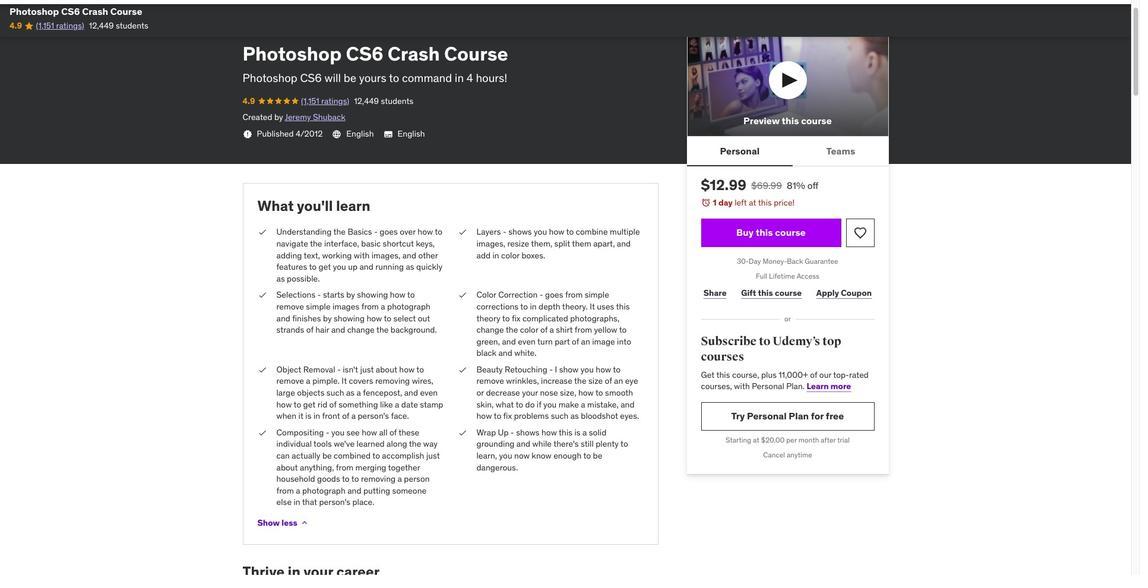 Task type: vqa. For each thing, say whether or not it's contained in the screenshot.
"shuback"
yes



Task type: describe. For each thing, give the bounding box(es) containing it.
putting
[[364, 485, 390, 496]]

accomplish
[[382, 450, 424, 461]]

course,
[[732, 369, 760, 380]]

images
[[333, 301, 360, 312]]

photoshop cs6 crash course photoshop cs6 will be yours to command in 4 hours!
[[243, 41, 508, 85]]

from down photographs,
[[575, 324, 592, 335]]

this inside color correction - goes from simple corrections to in depth theory. it uses this theory to fix complicated photographs, change the color of a shirt from yellow to green, and even turn part of an image into black and white.
[[616, 301, 630, 312]]

day
[[719, 197, 733, 208]]

to down "text," on the left top of page
[[309, 261, 317, 272]]

- inside compositing - you see how all of these individual tools we've learned along the way can actually be combined to accomplish just about anything, from merging together household goods to to removing a person from a photograph and putting someone else in that person's place.
[[326, 427, 330, 438]]

1 horizontal spatial students
[[381, 96, 414, 106]]

covers
[[349, 376, 373, 386]]

an inside 'beauty retouching - i show you how to remove wrinkles, increase the size of an eye or decrease your nose size, how to smooth skin, what to do if you make a mistake, and how to fix problems such as bloodshot eyes.'
[[614, 376, 623, 386]]

apply coupon button
[[814, 281, 875, 305]]

size,
[[560, 387, 577, 398]]

course for photoshop cs6 crash course
[[110, 5, 142, 17]]

and inside 'beauty retouching - i show you how to remove wrinkles, increase the size of an eye or decrease your nose size, how to smooth skin, what to do if you make a mistake, and how to fix problems such as bloodshot eyes.'
[[621, 399, 635, 410]]

goods
[[317, 474, 340, 484]]

a up objects
[[306, 376, 311, 386]]

to down what
[[494, 411, 502, 421]]

goes inside color correction - goes from simple corrections to in depth theory. it uses this theory to fix complicated photographs, change the color of a shirt from yellow to green, and even turn part of an image into black and white.
[[545, 290, 564, 300]]

learn
[[807, 381, 829, 392]]

can
[[277, 450, 290, 461]]

object removal - isn't just about how to remove a pimple. it covers removing wires, large objects such as a fencepost, and even how to get rid of something like a date stamp when it is in front of a person's face.
[[277, 364, 443, 421]]

there's
[[554, 439, 579, 449]]

fix inside 'beauty retouching - i show you how to remove wrinkles, increase the size of an eye or decrease your nose size, how to smooth skin, what to do if you make a mistake, and how to fix problems such as bloodshot eyes.'
[[504, 411, 512, 421]]

understanding the basics - goes over how to navigate the interface, basic shortcut keys, adding text, working with images, and other features to get you up and running as quickly as possible.
[[277, 227, 443, 284]]

off
[[808, 180, 819, 191]]

is inside wrap up - shows how this is a solid grounding and while there's still plenty to learn, you now know enough to be dangerous.
[[575, 427, 581, 438]]

in inside color correction - goes from simple corrections to in depth theory. it uses this theory to fix complicated photographs, change the color of a shirt from yellow to green, and even turn part of an image into black and white.
[[530, 301, 537, 312]]

anytime
[[787, 450, 813, 459]]

show less
[[258, 517, 298, 528]]

a down the household
[[296, 485, 300, 496]]

like
[[380, 399, 393, 410]]

cs6 for photoshop cs6 crash course
[[61, 5, 80, 17]]

1 vertical spatial 12,449
[[354, 96, 379, 106]]

of right the part
[[572, 336, 579, 347]]

to down still
[[584, 450, 591, 461]]

be inside the photoshop cs6 crash course photoshop cs6 will be yours to command in 4 hours!
[[344, 71, 357, 85]]

this inside wrap up - shows how this is a solid grounding and while there's still plenty to learn, you now know enough to be dangerous.
[[559, 427, 573, 438]]

how inside compositing - you see how all of these individual tools we've learned along the way can actually be combined to accomplish just about anything, from merging together household goods to to removing a person from a photograph and putting someone else in that person's place.
[[362, 427, 377, 438]]

it for uses
[[590, 301, 595, 312]]

other
[[419, 250, 438, 261]]

1 vertical spatial showing
[[334, 313, 365, 323]]

get
[[701, 369, 715, 380]]

eyes.
[[620, 411, 639, 421]]

share
[[704, 288, 727, 298]]

actually
[[292, 450, 321, 461]]

0 vertical spatial by
[[274, 112, 283, 123]]

- inside "layers - shows you how to combine multiple images, resize them, split them apart, and add in color boxes."
[[503, 227, 507, 237]]

while
[[533, 439, 552, 449]]

to right goods
[[342, 474, 350, 484]]

access
[[797, 271, 820, 280]]

you inside understanding the basics - goes over how to navigate the interface, basic shortcut keys, adding text, working with images, and other features to get you up and running as quickly as possible.
[[333, 261, 346, 272]]

created by jeremy shuback
[[243, 112, 346, 123]]

it
[[299, 411, 304, 421]]

front
[[322, 411, 340, 421]]

these
[[399, 427, 420, 438]]

be inside compositing - you see how all of these individual tools we've learned along the way can actually be combined to accomplish just about anything, from merging together household goods to to removing a person from a photograph and putting someone else in that person's place.
[[323, 450, 332, 461]]

subscribe
[[701, 334, 757, 349]]

see
[[347, 427, 360, 438]]

4/2012
[[296, 128, 323, 139]]

2 vertical spatial personal
[[747, 410, 787, 422]]

simple inside color correction - goes from simple corrections to in depth theory. it uses this theory to fix complicated photographs, change the color of a shirt from yellow to green, and even turn part of an image into black and white.
[[585, 290, 609, 300]]

- inside understanding the basics - goes over how to navigate the interface, basic shortcut keys, adding text, working with images, and other features to get you up and running as quickly as possible.
[[374, 227, 378, 237]]

teams
[[827, 145, 856, 157]]

over
[[400, 227, 416, 237]]

photoshop for photoshop cs6 crash course photoshop cs6 will be yours to command in 4 hours!
[[243, 41, 342, 66]]

gift this course link
[[739, 281, 805, 305]]

1 horizontal spatial or
[[785, 315, 791, 323]]

split
[[555, 238, 570, 249]]

and down shortcut
[[403, 250, 417, 261]]

closed captions image
[[384, 129, 393, 139]]

month
[[799, 435, 820, 444]]

this down the $69.99
[[759, 197, 772, 208]]

apart,
[[594, 238, 615, 249]]

course for buy this course
[[775, 227, 806, 238]]

show
[[258, 517, 280, 528]]

how up size
[[596, 364, 611, 375]]

what
[[258, 196, 294, 215]]

to up merging
[[373, 450, 380, 461]]

shows inside wrap up - shows how this is a solid grounding and while there's still plenty to learn, you now know enough to be dangerous.
[[516, 427, 540, 438]]

xsmall image for compositing
[[258, 427, 267, 439]]

strands
[[277, 324, 304, 335]]

you inside "layers - shows you how to combine multiple images, resize them, split them apart, and add in color boxes."
[[534, 227, 547, 237]]

starting at $20.00 per month after trial cancel anytime
[[726, 435, 850, 459]]

smooth
[[605, 387, 633, 398]]

to up it at the bottom left
[[294, 399, 301, 410]]

image
[[592, 336, 615, 347]]

how inside understanding the basics - goes over how to navigate the interface, basic shortcut keys, adding text, working with images, and other features to get you up and running as quickly as possible.
[[418, 227, 433, 237]]

4
[[467, 71, 473, 85]]

text,
[[304, 250, 320, 261]]

courses
[[701, 349, 745, 364]]

xsmall image for published
[[243, 129, 252, 139]]

to up select
[[407, 290, 415, 300]]

of inside get this course, plus 11,000+ of our top-rated courses, with personal plan.
[[811, 369, 818, 380]]

background.
[[391, 324, 437, 335]]

to down corrections
[[502, 313, 510, 323]]

learn,
[[477, 450, 497, 461]]

correction
[[499, 290, 538, 300]]

less
[[282, 517, 298, 528]]

in inside "layers - shows you how to combine multiple images, resize them, split them apart, and add in color boxes."
[[493, 250, 499, 261]]

0 vertical spatial (1,151 ratings)
[[36, 20, 84, 31]]

$12.99
[[701, 176, 747, 194]]

this inside button
[[756, 227, 773, 238]]

1 horizontal spatial ratings)
[[321, 96, 349, 106]]

how left select
[[367, 313, 382, 323]]

them
[[572, 238, 592, 249]]

to up into on the right bottom
[[619, 324, 627, 335]]

30-day money-back guarantee full lifetime access
[[737, 257, 839, 280]]

buy this course button
[[701, 219, 842, 247]]

xsmall image for color
[[458, 290, 467, 301]]

how down size
[[579, 387, 594, 398]]

how down large
[[277, 399, 292, 410]]

preview this course button
[[687, 23, 889, 137]]

the up "text," on the left top of page
[[310, 238, 322, 249]]

from up the theory.
[[566, 290, 583, 300]]

a down the together
[[398, 474, 402, 484]]

in inside object removal - isn't just about how to remove a pimple. it covers removing wires, large objects such as a fencepost, and even how to get rid of something like a date stamp when it is in front of a person's face.
[[314, 411, 320, 421]]

to inside subscribe to udemy's top courses
[[759, 334, 771, 349]]

subscribe to udemy's top courses
[[701, 334, 842, 364]]

anything,
[[300, 462, 334, 473]]

photograph inside compositing - you see how all of these individual tools we've learned along the way can actually be combined to accomplish just about anything, from merging together household goods to to removing a person from a photograph and putting someone else in that person's place.
[[302, 485, 346, 496]]

and up 'strands'
[[277, 313, 290, 323]]

together
[[388, 462, 420, 473]]

features
[[277, 261, 307, 272]]

we've
[[334, 439, 355, 449]]

xsmall image for selections
[[258, 290, 267, 301]]

to up mistake,
[[596, 387, 603, 398]]

1 horizontal spatial 4.9
[[243, 96, 255, 106]]

know
[[532, 450, 552, 461]]

grounding
[[477, 439, 515, 449]]

decrease
[[486, 387, 520, 398]]

show
[[559, 364, 579, 375]]

alarm image
[[701, 198, 711, 207]]

get inside understanding the basics - goes over how to navigate the interface, basic shortcut keys, adding text, working with images, and other features to get you up and running as quickly as possible.
[[319, 261, 331, 272]]

as down features
[[277, 273, 285, 284]]

personal button
[[687, 137, 793, 165]]

from up 'else'
[[277, 485, 294, 496]]

0 vertical spatial at
[[749, 197, 757, 208]]

color
[[477, 290, 497, 300]]

change inside 'selections - starts by showing how to remove simple images from a photograph and finishes by showing how to select out strands of hair and change the background.'
[[347, 324, 375, 335]]

about inside compositing - you see how all of these individual tools we've learned along the way can actually be combined to accomplish just about anything, from merging together household goods to to removing a person from a photograph and putting someone else in that person's place.
[[277, 462, 298, 473]]

2 horizontal spatial by
[[347, 290, 355, 300]]

how up select
[[390, 290, 406, 300]]

2 english from the left
[[398, 128, 425, 139]]

this inside button
[[782, 115, 799, 127]]

you right 'if'
[[544, 399, 557, 410]]

- inside wrap up - shows how this is a solid grounding and while there's still plenty to learn, you now know enough to be dangerous.
[[511, 427, 514, 438]]

still
[[581, 439, 594, 449]]

your
[[522, 387, 538, 398]]

crash for photoshop cs6 crash course photoshop cs6 will be yours to command in 4 hours!
[[388, 41, 440, 66]]

cs6 for photoshop cs6 crash course photoshop cs6 will be yours to command in 4 hours!
[[346, 41, 384, 66]]

1
[[713, 197, 717, 208]]

personal inside button
[[720, 145, 760, 157]]

how up the wires,
[[399, 364, 415, 375]]

to left select
[[384, 313, 392, 323]]

yellow
[[594, 324, 618, 335]]

of inside 'selections - starts by showing how to remove simple images from a photograph and finishes by showing how to select out strands of hair and change the background.'
[[306, 324, 314, 335]]

0 horizontal spatial 12,449 students
[[89, 20, 148, 31]]

an inside color correction - goes from simple corrections to in depth theory. it uses this theory to fix complicated photographs, change the color of a shirt from yellow to green, and even turn part of an image into black and white.
[[581, 336, 590, 347]]

0 vertical spatial 4.9
[[10, 20, 22, 31]]

the inside 'beauty retouching - i show you how to remove wrinkles, increase the size of an eye or decrease your nose size, how to smooth skin, what to do if you make a mistake, and how to fix problems such as bloodshot eyes.'
[[574, 376, 587, 386]]

removing inside object removal - isn't just about how to remove a pimple. it covers removing wires, large objects such as a fencepost, and even how to get rid of something like a date stamp when it is in front of a person's face.
[[375, 376, 410, 386]]

0 vertical spatial (1,151
[[36, 20, 54, 31]]

the up interface,
[[334, 227, 346, 237]]

remove inside 'selections - starts by showing how to remove simple images from a photograph and finishes by showing how to select out strands of hair and change the background.'
[[277, 301, 304, 312]]

a inside wrap up - shows how this is a solid grounding and while there's still plenty to learn, you now know enough to be dangerous.
[[583, 427, 587, 438]]

a inside 'selections - starts by showing how to remove simple images from a photograph and finishes by showing how to select out strands of hair and change the background.'
[[381, 301, 385, 312]]

just inside compositing - you see how all of these individual tools we've learned along the way can actually be combined to accomplish just about anything, from merging together household goods to to removing a person from a photograph and putting someone else in that person's place.
[[426, 450, 440, 461]]

that
[[302, 497, 317, 508]]

individual
[[277, 439, 312, 449]]

1 horizontal spatial by
[[323, 313, 332, 323]]

as left quickly
[[406, 261, 414, 272]]

in inside compositing - you see how all of these individual tools we've learned along the way can actually be combined to accomplish just about anything, from merging together household goods to to removing a person from a photograph and putting someone else in that person's place.
[[294, 497, 300, 508]]

just inside object removal - isn't just about how to remove a pimple. it covers removing wires, large objects such as a fencepost, and even how to get rid of something like a date stamp when it is in front of a person's face.
[[360, 364, 374, 375]]

and right black
[[499, 348, 513, 358]]

in inside the photoshop cs6 crash course photoshop cs6 will be yours to command in 4 hours!
[[455, 71, 464, 85]]

and right up
[[360, 261, 374, 272]]

of right front
[[342, 411, 350, 421]]

wishlist image
[[853, 226, 868, 240]]

to down merging
[[352, 474, 359, 484]]

combine
[[576, 227, 608, 237]]

removal
[[303, 364, 335, 375]]

learn more
[[807, 381, 852, 392]]

photograph inside 'selections - starts by showing how to remove simple images from a photograph and finishes by showing how to select out strands of hair and change the background.'
[[387, 301, 431, 312]]

will
[[325, 71, 341, 85]]

beauty
[[477, 364, 503, 375]]

2 vertical spatial photoshop
[[243, 71, 298, 85]]

gift this course
[[742, 288, 802, 298]]

plenty
[[596, 439, 619, 449]]

layers - shows you how to combine multiple images, resize them, split them apart, and add in color boxes.
[[477, 227, 640, 261]]

person's inside compositing - you see how all of these individual tools we've learned along the way can actually be combined to accomplish just about anything, from merging together household goods to to removing a person from a photograph and putting someone else in that person's place.
[[319, 497, 351, 508]]



Task type: locate. For each thing, give the bounding box(es) containing it.
place.
[[353, 497, 375, 508]]

tools
[[314, 439, 332, 449]]

1 vertical spatial at
[[753, 435, 760, 444]]

1 vertical spatial course
[[444, 41, 508, 66]]

wires,
[[412, 376, 434, 386]]

if
[[537, 399, 542, 410]]

date
[[402, 399, 418, 410]]

this right the gift
[[758, 288, 773, 298]]

0 vertical spatial just
[[360, 364, 374, 375]]

per
[[787, 435, 797, 444]]

it inside color correction - goes from simple corrections to in depth theory. it uses this theory to fix complicated photographs, change the color of a shirt from yellow to green, and even turn part of an image into black and white.
[[590, 301, 595, 312]]

such inside 'beauty retouching - i show you how to remove wrinkles, increase the size of an eye or decrease your nose size, how to smooth skin, what to do if you make a mistake, and how to fix problems such as bloodshot eyes.'
[[551, 411, 569, 421]]

how inside "layers - shows you how to combine multiple images, resize them, split them apart, and add in color boxes."
[[549, 227, 565, 237]]

this inside get this course, plus 11,000+ of our top-rated courses, with personal plan.
[[717, 369, 730, 380]]

1 vertical spatial (1,151
[[301, 96, 319, 106]]

hair
[[316, 324, 329, 335]]

starting
[[726, 435, 752, 444]]

of down finishes
[[306, 324, 314, 335]]

0 vertical spatial shows
[[509, 227, 532, 237]]

(1,151 ratings) up shuback
[[301, 96, 349, 106]]

guarantee
[[805, 257, 839, 265]]

remove
[[277, 301, 304, 312], [277, 376, 304, 386], [477, 376, 504, 386]]

how up learned
[[362, 427, 377, 438]]

a right make
[[581, 399, 586, 410]]

this up there's
[[559, 427, 573, 438]]

0 vertical spatial such
[[327, 387, 344, 398]]

color
[[501, 250, 520, 261], [520, 324, 539, 335]]

try personal plan for free link
[[701, 402, 875, 431]]

and up date
[[404, 387, 418, 398]]

0 horizontal spatial be
[[323, 450, 332, 461]]

0 horizontal spatial it
[[342, 376, 347, 386]]

1 vertical spatial fix
[[504, 411, 512, 421]]

you inside wrap up - shows how this is a solid grounding and while there's still plenty to learn, you now know enough to be dangerous.
[[499, 450, 513, 461]]

photograph up select
[[387, 301, 431, 312]]

to up the wires,
[[417, 364, 424, 375]]

course for preview this course
[[802, 115, 832, 127]]

showing down images
[[334, 313, 365, 323]]

course inside button
[[775, 227, 806, 238]]

0 vertical spatial an
[[581, 336, 590, 347]]

personal up $20.00
[[747, 410, 787, 422]]

theory.
[[563, 301, 588, 312]]

isn't
[[343, 364, 358, 375]]

even inside object removal - isn't just about how to remove a pimple. it covers removing wires, large objects such as a fencepost, and even how to get rid of something like a date stamp when it is in front of a person's face.
[[420, 387, 438, 398]]

get down working
[[319, 261, 331, 272]]

1 horizontal spatial cs6
[[300, 71, 322, 85]]

get
[[319, 261, 331, 272], [303, 399, 316, 410]]

a down something
[[352, 411, 356, 421]]

0 vertical spatial students
[[116, 20, 148, 31]]

0 horizontal spatial even
[[420, 387, 438, 398]]

xsmall image inside the show less button
[[300, 518, 309, 528]]

a inside 'beauty retouching - i show you how to remove wrinkles, increase the size of an eye or decrease your nose size, how to smooth skin, what to do if you make a mistake, and how to fix problems such as bloodshot eyes.'
[[581, 399, 586, 410]]

with down course,
[[734, 381, 750, 392]]

2 change from the left
[[477, 324, 504, 335]]

the inside color correction - goes from simple corrections to in depth theory. it uses this theory to fix complicated photographs, change the color of a shirt from yellow to green, and even turn part of an image into black and white.
[[506, 324, 518, 335]]

or up 'udemy's'
[[785, 315, 791, 323]]

simple
[[585, 290, 609, 300], [306, 301, 331, 312]]

0 horizontal spatial an
[[581, 336, 590, 347]]

of right rid
[[329, 399, 337, 410]]

even inside color correction - goes from simple corrections to in depth theory. it uses this theory to fix complicated photographs, change the color of a shirt from yellow to green, and even turn part of an image into black and white.
[[518, 336, 536, 347]]

- right up
[[511, 427, 514, 438]]

0 vertical spatial simple
[[585, 290, 609, 300]]

from inside 'selections - starts by showing how to remove simple images from a photograph and finishes by showing how to select out strands of hair and change the background.'
[[362, 301, 379, 312]]

fix down what
[[504, 411, 512, 421]]

shows inside "layers - shows you how to combine multiple images, resize them, split them apart, and add in color boxes."
[[509, 227, 532, 237]]

$12.99 $69.99 81% off
[[701, 176, 819, 194]]

photograph
[[387, 301, 431, 312], [302, 485, 346, 496]]

to inside the photoshop cs6 crash course photoshop cs6 will be yours to command in 4 hours!
[[389, 71, 399, 85]]

such down make
[[551, 411, 569, 421]]

1 vertical spatial by
[[347, 290, 355, 300]]

1 vertical spatial 12,449 students
[[354, 96, 414, 106]]

person's inside object removal - isn't just about how to remove a pimple. it covers removing wires, large objects such as a fencepost, and even how to get rid of something like a date stamp when it is in front of a person's face.
[[358, 411, 389, 421]]

2 vertical spatial course
[[775, 288, 802, 298]]

1 vertical spatial personal
[[752, 381, 785, 392]]

1 horizontal spatial get
[[319, 261, 331, 272]]

part
[[555, 336, 570, 347]]

course up the "back" on the top
[[775, 227, 806, 238]]

color inside color correction - goes from simple corrections to in depth theory. it uses this theory to fix complicated photographs, change the color of a shirt from yellow to green, and even turn part of an image into black and white.
[[520, 324, 539, 335]]

0 horizontal spatial (1,151
[[36, 20, 54, 31]]

try
[[732, 410, 745, 422]]

what you'll learn
[[258, 196, 371, 215]]

1 horizontal spatial (1,151 ratings)
[[301, 96, 349, 106]]

0 horizontal spatial is
[[306, 411, 312, 421]]

course inside the photoshop cs6 crash course photoshop cs6 will be yours to command in 4 hours!
[[444, 41, 508, 66]]

green,
[[477, 336, 500, 347]]

1 vertical spatial images,
[[372, 250, 401, 261]]

images, inside understanding the basics - goes over how to navigate the interface, basic shortcut keys, adding text, working with images, and other features to get you up and running as quickly as possible.
[[372, 250, 401, 261]]

complicated
[[523, 313, 568, 323]]

mistake,
[[588, 399, 619, 410]]

1 horizontal spatial be
[[344, 71, 357, 85]]

remove inside 'beauty retouching - i show you how to remove wrinkles, increase the size of an eye or decrease your nose size, how to smooth skin, what to do if you make a mistake, and how to fix problems such as bloodshot eyes.'
[[477, 376, 504, 386]]

0 vertical spatial cs6
[[61, 5, 80, 17]]

increase
[[541, 376, 573, 386]]

the down these
[[409, 439, 421, 449]]

to down 'correction'
[[521, 301, 528, 312]]

0 horizontal spatial cs6
[[61, 5, 80, 17]]

at inside 'starting at $20.00 per month after trial cancel anytime'
[[753, 435, 760, 444]]

as inside object removal - isn't just about how to remove a pimple. it covers removing wires, large objects such as a fencepost, and even how to get rid of something like a date stamp when it is in front of a person's face.
[[346, 387, 355, 398]]

photoshop
[[10, 5, 59, 17], [243, 41, 342, 66], [243, 71, 298, 85]]

to up smooth at the bottom of the page
[[613, 364, 621, 375]]

12,449 students down yours
[[354, 96, 414, 106]]

1 vertical spatial about
[[277, 462, 298, 473]]

1 horizontal spatial photograph
[[387, 301, 431, 312]]

0 horizontal spatial get
[[303, 399, 316, 410]]

0 horizontal spatial (1,151 ratings)
[[36, 20, 84, 31]]

wrinkles,
[[506, 376, 539, 386]]

1 horizontal spatial 12,449
[[354, 96, 379, 106]]

1 change from the left
[[347, 324, 375, 335]]

of inside compositing - you see how all of these individual tools we've learned along the way can actually be combined to accomplish just about anything, from merging together household goods to to removing a person from a photograph and putting someone else in that person's place.
[[390, 427, 397, 438]]

1 horizontal spatial goes
[[545, 290, 564, 300]]

crash for photoshop cs6 crash course
[[82, 5, 108, 17]]

or inside 'beauty retouching - i show you how to remove wrinkles, increase the size of an eye or decrease your nose size, how to smooth skin, what to do if you make a mistake, and how to fix problems such as bloodshot eyes.'
[[477, 387, 484, 398]]

1 vertical spatial an
[[614, 376, 623, 386]]

a right images
[[381, 301, 385, 312]]

0 horizontal spatial about
[[277, 462, 298, 473]]

jeremy shuback link
[[285, 112, 346, 123]]

0 vertical spatial fix
[[512, 313, 521, 323]]

left
[[735, 197, 747, 208]]

at right left
[[749, 197, 757, 208]]

white.
[[515, 348, 537, 358]]

2 horizontal spatial be
[[593, 450, 603, 461]]

(1,151 up jeremy shuback link
[[301, 96, 319, 106]]

- inside 'selections - starts by showing how to remove simple images from a photograph and finishes by showing how to select out strands of hair and change the background.'
[[318, 290, 321, 300]]

- up tools
[[326, 427, 330, 438]]

1 vertical spatial crash
[[388, 41, 440, 66]]

and inside compositing - you see how all of these individual tools we've learned along the way can actually be combined to accomplish just about anything, from merging together household goods to to removing a person from a photograph and putting someone else in that person's place.
[[348, 485, 362, 496]]

it inside object removal - isn't just about how to remove a pimple. it covers removing wires, large objects such as a fencepost, and even how to get rid of something like a date stamp when it is in front of a person's face.
[[342, 376, 347, 386]]

change down images
[[347, 324, 375, 335]]

wrap up - shows how this is a solid grounding and while there's still plenty to learn, you now know enough to be dangerous.
[[477, 427, 628, 473]]

0 horizontal spatial or
[[477, 387, 484, 398]]

and down multiple
[[617, 238, 631, 249]]

or
[[785, 315, 791, 323], [477, 387, 484, 398]]

1 horizontal spatial 12,449 students
[[354, 96, 414, 106]]

xsmall image for wrap
[[458, 427, 467, 439]]

-
[[374, 227, 378, 237], [503, 227, 507, 237], [318, 290, 321, 300], [540, 290, 543, 300], [337, 364, 341, 375], [550, 364, 553, 375], [326, 427, 330, 438], [511, 427, 514, 438]]

1 horizontal spatial just
[[426, 450, 440, 461]]

1 vertical spatial shows
[[516, 427, 540, 438]]

2 vertical spatial cs6
[[300, 71, 322, 85]]

(1,151 ratings)
[[36, 20, 84, 31], [301, 96, 349, 106]]

0 horizontal spatial english
[[347, 128, 374, 139]]

basic
[[361, 238, 381, 249]]

the inside 'selections - starts by showing how to remove simple images from a photograph and finishes by showing how to select out strands of hair and change the background.'
[[377, 324, 389, 335]]

such inside object removal - isn't just about how to remove a pimple. it covers removing wires, large objects such as a fencepost, and even how to get rid of something like a date stamp when it is in front of a person's face.
[[327, 387, 344, 398]]

as inside 'beauty retouching - i show you how to remove wrinkles, increase the size of an eye or decrease your nose size, how to smooth skin, what to do if you make a mistake, and how to fix problems such as bloodshot eyes.'
[[571, 411, 579, 421]]

tab list containing personal
[[687, 137, 889, 166]]

0 vertical spatial or
[[785, 315, 791, 323]]

now
[[515, 450, 530, 461]]

1 horizontal spatial course
[[444, 41, 508, 66]]

0 horizontal spatial just
[[360, 364, 374, 375]]

this right uses
[[616, 301, 630, 312]]

1 horizontal spatial it
[[590, 301, 595, 312]]

this right buy
[[756, 227, 773, 238]]

by up published
[[274, 112, 283, 123]]

an left image
[[581, 336, 590, 347]]

color up turn
[[520, 324, 539, 335]]

such
[[327, 387, 344, 398], [551, 411, 569, 421]]

teams button
[[793, 137, 889, 165]]

multiple
[[610, 227, 640, 237]]

how down skin,
[[477, 411, 492, 421]]

1 vertical spatial removing
[[361, 474, 396, 484]]

1 horizontal spatial is
[[575, 427, 581, 438]]

fix inside color correction - goes from simple corrections to in depth theory. it uses this theory to fix complicated photographs, change the color of a shirt from yellow to green, and even turn part of an image into black and white.
[[512, 313, 521, 323]]

- inside object removal - isn't just about how to remove a pimple. it covers removing wires, large objects such as a fencepost, and even how to get rid of something like a date stamp when it is in front of a person's face.
[[337, 364, 341, 375]]

12,449 down yours
[[354, 96, 379, 106]]

depth
[[539, 301, 561, 312]]

i
[[555, 364, 557, 375]]

0 horizontal spatial person's
[[319, 497, 351, 508]]

change inside color correction - goes from simple corrections to in depth theory. it uses this theory to fix complicated photographs, change the color of a shirt from yellow to green, and even turn part of an image into black and white.
[[477, 324, 504, 335]]

about inside object removal - isn't just about how to remove a pimple. it covers removing wires, large objects such as a fencepost, and even how to get rid of something like a date stamp when it is in front of a person's face.
[[376, 364, 397, 375]]

of inside 'beauty retouching - i show you how to remove wrinkles, increase the size of an eye or decrease your nose size, how to smooth skin, what to do if you make a mistake, and how to fix problems such as bloodshot eyes.'
[[605, 376, 612, 386]]

1 vertical spatial goes
[[545, 290, 564, 300]]

12,449 down photoshop cs6 crash course
[[89, 20, 114, 31]]

1 english from the left
[[347, 128, 374, 139]]

simple up uses
[[585, 290, 609, 300]]

in left depth
[[530, 301, 537, 312]]

combined
[[334, 450, 371, 461]]

- inside color correction - goes from simple corrections to in depth theory. it uses this theory to fix complicated photographs, change the color of a shirt from yellow to green, and even turn part of an image into black and white.
[[540, 290, 543, 300]]

0 vertical spatial ratings)
[[56, 20, 84, 31]]

photoshop for photoshop cs6 crash course
[[10, 5, 59, 17]]

a up something
[[357, 387, 361, 398]]

plus
[[762, 369, 777, 380]]

when
[[277, 411, 297, 421]]

1 vertical spatial with
[[734, 381, 750, 392]]

personal inside get this course, plus 11,000+ of our top-rated courses, with personal plan.
[[752, 381, 785, 392]]

0 horizontal spatial 12,449
[[89, 20, 114, 31]]

select
[[394, 313, 416, 323]]

resize
[[508, 238, 529, 249]]

1 vertical spatial cs6
[[346, 41, 384, 66]]

even up stamp
[[420, 387, 438, 398]]

0 vertical spatial goes
[[380, 227, 398, 237]]

of right size
[[605, 376, 612, 386]]

(1,151
[[36, 20, 54, 31], [301, 96, 319, 106]]

to inside "layers - shows you how to combine multiple images, resize them, split them apart, and add in color boxes."
[[567, 227, 574, 237]]

of up turn
[[541, 324, 548, 335]]

course for photoshop cs6 crash course photoshop cs6 will be yours to command in 4 hours!
[[444, 41, 508, 66]]

1 day left at this price!
[[713, 197, 795, 208]]

be
[[344, 71, 357, 85], [323, 450, 332, 461], [593, 450, 603, 461]]

xsmall image for understanding
[[258, 227, 267, 238]]

xsmall image for beauty
[[458, 364, 467, 376]]

xsmall image
[[243, 129, 252, 139], [258, 227, 267, 238], [458, 227, 467, 238], [258, 364, 267, 376], [300, 518, 309, 528]]

the left background.
[[377, 324, 389, 335]]

1 vertical spatial person's
[[319, 497, 351, 508]]

remove down selections
[[277, 301, 304, 312]]

1 vertical spatial simple
[[306, 301, 331, 312]]

top-
[[834, 369, 850, 380]]

with inside understanding the basics - goes over how to navigate the interface, basic shortcut keys, adding text, working with images, and other features to get you up and running as quickly as possible.
[[354, 250, 370, 261]]

1 horizontal spatial english
[[398, 128, 425, 139]]

all
[[379, 427, 388, 438]]

1 vertical spatial (1,151 ratings)
[[301, 96, 349, 106]]

udemy's
[[773, 334, 821, 349]]

1 horizontal spatial such
[[551, 411, 569, 421]]

from down combined
[[336, 462, 354, 473]]

into
[[617, 336, 632, 347]]

stamp
[[420, 399, 443, 410]]

the up white. on the left of page
[[506, 324, 518, 335]]

remove inside object removal - isn't just about how to remove a pimple. it covers removing wires, large objects such as a fencepost, and even how to get rid of something like a date stamp when it is in front of a person's face.
[[277, 376, 304, 386]]

from right images
[[362, 301, 379, 312]]

1 vertical spatial ratings)
[[321, 96, 349, 106]]

simple inside 'selections - starts by showing how to remove simple images from a photograph and finishes by showing how to select out strands of hair and change the background.'
[[306, 301, 331, 312]]

images, inside "layers - shows you how to combine multiple images, resize them, split them apart, and add in color boxes."
[[477, 238, 506, 249]]

1 horizontal spatial an
[[614, 376, 623, 386]]

0 horizontal spatial by
[[274, 112, 283, 123]]

to up the other
[[435, 227, 443, 237]]

theory
[[477, 313, 501, 323]]

1 vertical spatial get
[[303, 399, 316, 410]]

remove for object
[[277, 376, 304, 386]]

2 horizontal spatial cs6
[[346, 41, 384, 66]]

xsmall image for object
[[258, 364, 267, 376]]

1 vertical spatial photograph
[[302, 485, 346, 496]]

and inside object removal - isn't just about how to remove a pimple. it covers removing wires, large objects such as a fencepost, and even how to get rid of something like a date stamp when it is in front of a person's face.
[[404, 387, 418, 398]]

xsmall image left color
[[458, 290, 467, 301]]

1 vertical spatial it
[[342, 376, 347, 386]]

up
[[498, 427, 509, 438]]

0 vertical spatial photoshop
[[10, 5, 59, 17]]

you down working
[[333, 261, 346, 272]]

uses
[[597, 301, 615, 312]]

with inside get this course, plus 11,000+ of our top-rated courses, with personal plan.
[[734, 381, 750, 392]]

1 horizontal spatial change
[[477, 324, 504, 335]]

buy
[[737, 227, 754, 238]]

1 vertical spatial students
[[381, 96, 414, 106]]

- left isn't
[[337, 364, 341, 375]]

how inside wrap up - shows how this is a solid grounding and while there's still plenty to learn, you now know enough to be dangerous.
[[542, 427, 557, 438]]

0 vertical spatial person's
[[358, 411, 389, 421]]

1 horizontal spatial simple
[[585, 290, 609, 300]]

and up white. on the left of page
[[502, 336, 516, 347]]

a right like
[[395, 399, 400, 410]]

to right the plenty
[[621, 439, 628, 449]]

0 horizontal spatial ratings)
[[56, 20, 84, 31]]

1 vertical spatial color
[[520, 324, 539, 335]]

compositing - you see how all of these individual tools we've learned along the way can actually be combined to accomplish just about anything, from merging together household goods to to removing a person from a photograph and putting someone else in that person's place.
[[277, 427, 440, 508]]

ratings) down photoshop cs6 crash course
[[56, 20, 84, 31]]

make
[[559, 399, 579, 410]]

0 vertical spatial with
[[354, 250, 370, 261]]

xsmall image left layers
[[458, 227, 467, 238]]

images, down layers
[[477, 238, 506, 249]]

and inside wrap up - shows how this is a solid grounding and while there's still plenty to learn, you now know enough to be dangerous.
[[517, 439, 531, 449]]

wrap
[[477, 427, 496, 438]]

english right closed captions "icon"
[[398, 128, 425, 139]]

color inside "layers - shows you how to combine multiple images, resize them, split them apart, and add in color boxes."
[[501, 250, 520, 261]]

1 vertical spatial just
[[426, 450, 440, 461]]

lifetime
[[769, 271, 796, 280]]

be inside wrap up - shows how this is a solid grounding and while there's still plenty to learn, you now know enough to be dangerous.
[[593, 450, 603, 461]]

to up split
[[567, 227, 574, 237]]

even
[[518, 336, 536, 347], [420, 387, 438, 398]]

1 vertical spatial such
[[551, 411, 569, 421]]

english right course language icon
[[347, 128, 374, 139]]

just up covers
[[360, 364, 374, 375]]

course inside button
[[802, 115, 832, 127]]

be right 'will'
[[344, 71, 357, 85]]

a inside color correction - goes from simple corrections to in depth theory. it uses this theory to fix complicated photographs, change the color of a shirt from yellow to green, and even turn part of an image into black and white.
[[550, 324, 554, 335]]

0 vertical spatial showing
[[357, 290, 388, 300]]

1 horizontal spatial (1,151
[[301, 96, 319, 106]]

nose
[[540, 387, 558, 398]]

goes
[[380, 227, 398, 237], [545, 290, 564, 300]]

to left 'udemy's'
[[759, 334, 771, 349]]

be down tools
[[323, 450, 332, 461]]

retouching
[[505, 364, 548, 375]]

- left i
[[550, 364, 553, 375]]

preview this course
[[744, 115, 832, 127]]

it for covers
[[342, 376, 347, 386]]

how up "keys,"
[[418, 227, 433, 237]]

- inside 'beauty retouching - i show you how to remove wrinkles, increase the size of an eye or decrease your nose size, how to smooth skin, what to do if you make a mistake, and how to fix problems such as bloodshot eyes.'
[[550, 364, 553, 375]]

learn more link
[[807, 381, 852, 392]]

you up "we've"
[[332, 427, 345, 438]]

1 horizontal spatial crash
[[388, 41, 440, 66]]

a left shirt
[[550, 324, 554, 335]]

personal down preview
[[720, 145, 760, 157]]

1 vertical spatial is
[[575, 427, 581, 438]]

0 vertical spatial is
[[306, 411, 312, 421]]

tab list
[[687, 137, 889, 166]]

course up teams
[[802, 115, 832, 127]]

xsmall image
[[258, 290, 267, 301], [458, 290, 467, 301], [458, 364, 467, 376], [258, 427, 267, 439], [458, 427, 467, 439]]

4.9
[[10, 20, 22, 31], [243, 96, 255, 106]]

solid
[[589, 427, 607, 438]]

2 vertical spatial by
[[323, 313, 332, 323]]

you up size
[[581, 364, 594, 375]]

person's down like
[[358, 411, 389, 421]]

0 vertical spatial even
[[518, 336, 536, 347]]

ratings) up shuback
[[321, 96, 349, 106]]

0 vertical spatial crash
[[82, 5, 108, 17]]

jeremy
[[285, 112, 311, 123]]

remove for beauty
[[477, 376, 504, 386]]

a up still
[[583, 427, 587, 438]]

0 vertical spatial photograph
[[387, 301, 431, 312]]

fix
[[512, 313, 521, 323], [504, 411, 512, 421]]

0 vertical spatial color
[[501, 250, 520, 261]]

and right hair
[[331, 324, 345, 335]]

goes inside understanding the basics - goes over how to navigate the interface, basic shortcut keys, adding text, working with images, and other features to get you up and running as quickly as possible.
[[380, 227, 398, 237]]

the inside compositing - you see how all of these individual tools we've learned along the way can actually be combined to accomplish just about anything, from merging together household goods to to removing a person from a photograph and putting someone else in that person's place.
[[409, 439, 421, 449]]

you inside compositing - you see how all of these individual tools we've learned along the way can actually be combined to accomplish just about anything, from merging together household goods to to removing a person from a photograph and putting someone else in that person's place.
[[332, 427, 345, 438]]

course
[[110, 5, 142, 17], [444, 41, 508, 66]]

to left 'do'
[[516, 399, 523, 410]]

1 horizontal spatial images,
[[477, 238, 506, 249]]

of left our
[[811, 369, 818, 380]]

students
[[116, 20, 148, 31], [381, 96, 414, 106]]

0 vertical spatial 12,449
[[89, 20, 114, 31]]

shows up resize
[[509, 227, 532, 237]]

it up photographs,
[[590, 301, 595, 312]]

1 horizontal spatial about
[[376, 364, 397, 375]]

working
[[322, 250, 352, 261]]

crash inside the photoshop cs6 crash course photoshop cs6 will be yours to command in 4 hours!
[[388, 41, 440, 66]]

learn
[[336, 196, 371, 215]]

you up them,
[[534, 227, 547, 237]]

rated
[[850, 369, 869, 380]]

and inside "layers - shows you how to combine multiple images, resize them, split them apart, and add in color boxes."
[[617, 238, 631, 249]]

course for gift this course
[[775, 288, 802, 298]]

xsmall image left selections
[[258, 290, 267, 301]]

0 horizontal spatial course
[[110, 5, 142, 17]]

is inside object removal - isn't just about how to remove a pimple. it covers removing wires, large objects such as a fencepost, and even how to get rid of something like a date stamp when it is in front of a person's face.
[[306, 411, 312, 421]]

shows down "problems"
[[516, 427, 540, 438]]

removing inside compositing - you see how all of these individual tools we've learned along the way can actually be combined to accomplish just about anything, from merging together household goods to to removing a person from a photograph and putting someone else in that person's place.
[[361, 474, 396, 484]]

simple up finishes
[[306, 301, 331, 312]]

shortcut
[[383, 238, 414, 249]]

as down make
[[571, 411, 579, 421]]

in left that on the bottom left of the page
[[294, 497, 300, 508]]

fix down corrections
[[512, 313, 521, 323]]

xsmall image for layers
[[458, 227, 467, 238]]

0 horizontal spatial crash
[[82, 5, 108, 17]]

course language image
[[332, 129, 342, 139]]

get inside object removal - isn't just about how to remove a pimple. it covers removing wires, large objects such as a fencepost, and even how to get rid of something like a date stamp when it is in front of a person's face.
[[303, 399, 316, 410]]

30-
[[737, 257, 749, 265]]



